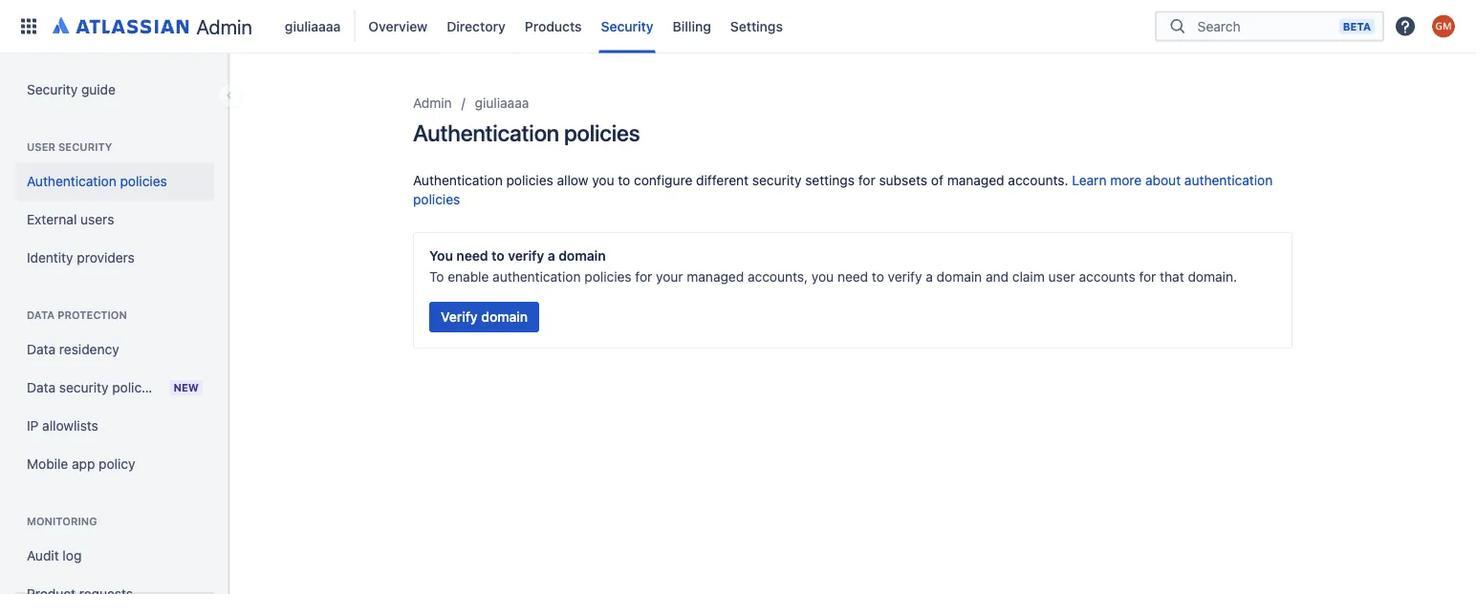 Task type: describe. For each thing, give the bounding box(es) containing it.
data residency link
[[15, 331, 214, 369]]

user security
[[27, 141, 112, 153]]

1 vertical spatial authentication
[[493, 269, 581, 285]]

1 horizontal spatial need
[[838, 269, 868, 285]]

authentication policies allow you to configure different security settings for subsets of managed accounts.
[[413, 173, 1072, 188]]

security for user security
[[58, 141, 112, 153]]

data residency
[[27, 342, 119, 358]]

users
[[80, 212, 114, 228]]

policies up allow
[[564, 120, 640, 146]]

identity providers link
[[15, 239, 214, 277]]

audit
[[27, 548, 59, 564]]

ip
[[27, 418, 39, 434]]

audit log link
[[15, 537, 214, 576]]

providers
[[77, 250, 135, 266]]

beta
[[1343, 20, 1371, 33]]

1 horizontal spatial a
[[926, 269, 933, 285]]

security for security guide
[[27, 82, 78, 98]]

giuliaaaa inside global navigation element
[[285, 18, 341, 34]]

0 horizontal spatial giuliaaaa link
[[279, 11, 347, 42]]

1 vertical spatial security
[[752, 173, 802, 188]]

domain inside button
[[481, 309, 528, 325]]

identity providers
[[27, 250, 135, 266]]

0 vertical spatial verify
[[508, 248, 544, 264]]

external users
[[27, 212, 114, 228]]

search icon image
[[1166, 17, 1189, 36]]

directory
[[447, 18, 506, 34]]

0 horizontal spatial you
[[592, 173, 614, 188]]

external users link
[[15, 201, 214, 239]]

your
[[656, 269, 683, 285]]

Search field
[[1192, 9, 1339, 43]]

claim
[[1012, 269, 1045, 285]]

2 vertical spatial to
[[872, 269, 884, 285]]

security guide
[[27, 82, 116, 98]]

policies down data residency "link"
[[112, 380, 159, 396]]

subsets
[[879, 173, 928, 188]]

0 horizontal spatial to
[[492, 248, 505, 264]]

security for data security policies
[[59, 380, 109, 396]]

settings
[[730, 18, 783, 34]]

data for data security policies
[[27, 380, 56, 396]]

learn
[[1072, 173, 1107, 188]]

and
[[986, 269, 1009, 285]]

products link
[[519, 11, 588, 42]]

overview
[[369, 18, 428, 34]]

products
[[525, 18, 582, 34]]

security for security
[[601, 18, 654, 34]]

0 horizontal spatial a
[[548, 248, 555, 264]]

you need to verify a domain
[[429, 248, 606, 264]]

enable
[[448, 269, 489, 285]]

0 vertical spatial authentication policies
[[413, 120, 640, 146]]

about
[[1145, 173, 1181, 188]]

allow
[[557, 173, 588, 188]]

help icon image
[[1394, 15, 1417, 38]]

accounts,
[[748, 269, 808, 285]]

admin banner
[[0, 0, 1476, 54]]

1 vertical spatial admin link
[[413, 92, 452, 115]]

learn more about authentication policies
[[413, 173, 1273, 207]]



Task type: locate. For each thing, give the bounding box(es) containing it.
2 vertical spatial security
[[59, 380, 109, 396]]

0 horizontal spatial managed
[[687, 269, 744, 285]]

authentication policies link
[[15, 163, 214, 201]]

1 vertical spatial admin
[[413, 95, 452, 111]]

0 vertical spatial security
[[601, 18, 654, 34]]

0 vertical spatial to
[[618, 173, 630, 188]]

1 horizontal spatial you
[[812, 269, 834, 285]]

verify up verify domain
[[508, 248, 544, 264]]

0 horizontal spatial security
[[27, 82, 78, 98]]

security inside the security guide link
[[27, 82, 78, 98]]

you right accounts,
[[812, 269, 834, 285]]

settings
[[805, 173, 855, 188]]

policies up you
[[413, 192, 460, 207]]

mobile app policy link
[[15, 446, 214, 484]]

data inside data residency "link"
[[27, 342, 56, 358]]

0 horizontal spatial authentication
[[493, 269, 581, 285]]

0 vertical spatial giuliaaaa
[[285, 18, 341, 34]]

accounts
[[1079, 269, 1136, 285]]

domain.
[[1188, 269, 1237, 285]]

1 horizontal spatial for
[[858, 173, 876, 188]]

verify left and at top
[[888, 269, 922, 285]]

1 vertical spatial verify
[[888, 269, 922, 285]]

1 vertical spatial need
[[838, 269, 868, 285]]

managed right your
[[687, 269, 744, 285]]

need up the enable
[[456, 248, 488, 264]]

0 vertical spatial need
[[456, 248, 488, 264]]

2 vertical spatial domain
[[481, 309, 528, 325]]

to right you
[[492, 248, 505, 264]]

security link
[[595, 11, 659, 42]]

account image
[[1432, 15, 1455, 38]]

data up data residency
[[27, 309, 55, 322]]

0 horizontal spatial verify
[[508, 248, 544, 264]]

0 vertical spatial giuliaaaa link
[[279, 11, 347, 42]]

2 horizontal spatial to
[[872, 269, 884, 285]]

security inside security link
[[601, 18, 654, 34]]

log
[[63, 548, 82, 564]]

2 data from the top
[[27, 342, 56, 358]]

to down the learn more about authentication policies link at the top of the page
[[872, 269, 884, 285]]

giuliaaaa
[[285, 18, 341, 34], [475, 95, 529, 111]]

billing link
[[667, 11, 717, 42]]

1 horizontal spatial managed
[[947, 173, 1005, 188]]

authentication
[[413, 120, 559, 146], [413, 173, 503, 188], [27, 174, 116, 189]]

security
[[58, 141, 112, 153], [752, 173, 802, 188], [59, 380, 109, 396]]

0 horizontal spatial giuliaaaa
[[285, 18, 341, 34]]

you right allow
[[592, 173, 614, 188]]

monitoring
[[27, 516, 97, 528]]

user
[[27, 141, 55, 153]]

guide
[[81, 82, 116, 98]]

for left your
[[635, 269, 652, 285]]

authentication policies
[[413, 120, 640, 146], [27, 174, 167, 189]]

to
[[429, 269, 444, 285]]

1 vertical spatial authentication policies
[[27, 174, 167, 189]]

authentication
[[1185, 173, 1273, 188], [493, 269, 581, 285]]

need
[[456, 248, 488, 264], [838, 269, 868, 285]]

1 horizontal spatial giuliaaaa
[[475, 95, 529, 111]]

0 vertical spatial authentication
[[1185, 173, 1273, 188]]

policies up external users link
[[120, 174, 167, 189]]

security left billing
[[601, 18, 654, 34]]

ip allowlists
[[27, 418, 98, 434]]

managed
[[947, 173, 1005, 188], [687, 269, 744, 285]]

user
[[1048, 269, 1075, 285]]

settings link
[[725, 11, 789, 42]]

authentication policies up users
[[27, 174, 167, 189]]

configure
[[634, 173, 693, 188]]

authentication policies up allow
[[413, 120, 640, 146]]

1 horizontal spatial admin link
[[413, 92, 452, 115]]

admin
[[196, 14, 252, 38], [413, 95, 452, 111]]

authentication down you need to verify a domain
[[493, 269, 581, 285]]

for
[[858, 173, 876, 188], [635, 269, 652, 285], [1139, 269, 1156, 285]]

you
[[592, 173, 614, 188], [812, 269, 834, 285]]

0 horizontal spatial for
[[635, 269, 652, 285]]

to
[[618, 173, 630, 188], [492, 248, 505, 264], [872, 269, 884, 285]]

0 horizontal spatial admin
[[196, 14, 252, 38]]

0 horizontal spatial authentication policies
[[27, 174, 167, 189]]

policies left your
[[585, 269, 632, 285]]

3 data from the top
[[27, 380, 56, 396]]

data up ip
[[27, 380, 56, 396]]

different
[[696, 173, 749, 188]]

1 horizontal spatial security
[[601, 18, 654, 34]]

identity
[[27, 250, 73, 266]]

0 vertical spatial security
[[58, 141, 112, 153]]

verify domain button
[[429, 302, 539, 333]]

for left the subsets on the right top of the page
[[858, 173, 876, 188]]

0 vertical spatial data
[[27, 309, 55, 322]]

0 horizontal spatial need
[[456, 248, 488, 264]]

data protection
[[27, 309, 127, 322]]

allowlists
[[42, 418, 98, 434]]

giuliaaaa left overview
[[285, 18, 341, 34]]

data for data protection
[[27, 309, 55, 322]]

audit log
[[27, 548, 82, 564]]

mobile app policy
[[27, 457, 135, 472]]

1 horizontal spatial to
[[618, 173, 630, 188]]

billing
[[673, 18, 711, 34]]

verify
[[508, 248, 544, 264], [888, 269, 922, 285]]

data left residency
[[27, 342, 56, 358]]

0 vertical spatial you
[[592, 173, 614, 188]]

you
[[429, 248, 453, 264]]

managed right of
[[947, 173, 1005, 188]]

verify domain
[[441, 309, 528, 325]]

policy
[[99, 457, 135, 472]]

appswitcher icon image
[[17, 15, 40, 38]]

accounts.
[[1008, 173, 1068, 188]]

policies inside learn more about authentication policies
[[413, 192, 460, 207]]

protection
[[57, 309, 127, 322]]

policies
[[564, 120, 640, 146], [506, 173, 553, 188], [120, 174, 167, 189], [413, 192, 460, 207], [585, 269, 632, 285], [112, 380, 159, 396]]

1 vertical spatial to
[[492, 248, 505, 264]]

1 horizontal spatial authentication
[[1185, 173, 1273, 188]]

global navigation element
[[11, 0, 1155, 53]]

admin link up the security guide link
[[46, 11, 260, 42]]

to enable authentication policies for your managed accounts, you need to verify a domain and claim user accounts for that domain.
[[429, 269, 1237, 285]]

0 vertical spatial admin
[[196, 14, 252, 38]]

1 vertical spatial a
[[926, 269, 933, 285]]

1 vertical spatial domain
[[937, 269, 982, 285]]

overview link
[[363, 11, 433, 42]]

1 vertical spatial you
[[812, 269, 834, 285]]

authentication right the about
[[1185, 173, 1273, 188]]

domain left and at top
[[937, 269, 982, 285]]

authentication inside learn more about authentication policies
[[1185, 173, 1273, 188]]

security guide link
[[15, 71, 214, 109]]

to left configure
[[618, 173, 630, 188]]

0 vertical spatial admin link
[[46, 11, 260, 42]]

0 vertical spatial domain
[[559, 248, 606, 264]]

for left that
[[1139, 269, 1156, 285]]

a
[[548, 248, 555, 264], [926, 269, 933, 285]]

0 vertical spatial a
[[548, 248, 555, 264]]

1 vertical spatial managed
[[687, 269, 744, 285]]

giuliaaaa down directory link
[[475, 95, 529, 111]]

1 horizontal spatial giuliaaaa link
[[475, 92, 529, 115]]

need right accounts,
[[838, 269, 868, 285]]

directory link
[[441, 11, 511, 42]]

security down residency
[[59, 380, 109, 396]]

verify
[[441, 309, 478, 325]]

0 horizontal spatial domain
[[481, 309, 528, 325]]

more
[[1110, 173, 1142, 188]]

1 vertical spatial giuliaaaa
[[475, 95, 529, 111]]

2 horizontal spatial for
[[1139, 269, 1156, 285]]

learn more about authentication policies link
[[413, 173, 1273, 207]]

domain right verify
[[481, 309, 528, 325]]

giuliaaaa link down directory link
[[475, 92, 529, 115]]

domain down allow
[[559, 248, 606, 264]]

1 horizontal spatial authentication policies
[[413, 120, 640, 146]]

1 horizontal spatial admin
[[413, 95, 452, 111]]

1 horizontal spatial verify
[[888, 269, 922, 285]]

atlassian image
[[53, 13, 189, 36], [53, 13, 189, 36]]

new
[[173, 382, 199, 394]]

security left "settings"
[[752, 173, 802, 188]]

data security policies
[[27, 380, 159, 396]]

1 vertical spatial data
[[27, 342, 56, 358]]

giuliaaaa link left overview link at left top
[[279, 11, 347, 42]]

residency
[[59, 342, 119, 358]]

giuliaaaa link
[[279, 11, 347, 42], [475, 92, 529, 115]]

admin link
[[46, 11, 260, 42], [413, 92, 452, 115]]

security
[[601, 18, 654, 34], [27, 82, 78, 98]]

1 vertical spatial giuliaaaa link
[[475, 92, 529, 115]]

0 vertical spatial managed
[[947, 173, 1005, 188]]

2 vertical spatial data
[[27, 380, 56, 396]]

security left the guide
[[27, 82, 78, 98]]

app
[[72, 457, 95, 472]]

ip allowlists link
[[15, 407, 214, 446]]

admin link down overview link at left top
[[413, 92, 452, 115]]

admin inside global navigation element
[[196, 14, 252, 38]]

external
[[27, 212, 77, 228]]

policies left allow
[[506, 173, 553, 188]]

domain
[[559, 248, 606, 264], [937, 269, 982, 285], [481, 309, 528, 325]]

data
[[27, 309, 55, 322], [27, 342, 56, 358], [27, 380, 56, 396]]

0 horizontal spatial admin link
[[46, 11, 260, 42]]

that
[[1160, 269, 1184, 285]]

data for data residency
[[27, 342, 56, 358]]

1 vertical spatial security
[[27, 82, 78, 98]]

mobile
[[27, 457, 68, 472]]

2 horizontal spatial domain
[[937, 269, 982, 285]]

security right user
[[58, 141, 112, 153]]

1 data from the top
[[27, 309, 55, 322]]

1 horizontal spatial domain
[[559, 248, 606, 264]]

of
[[931, 173, 944, 188]]



Task type: vqa. For each thing, say whether or not it's contained in the screenshot.
data associated with Data protection
yes



